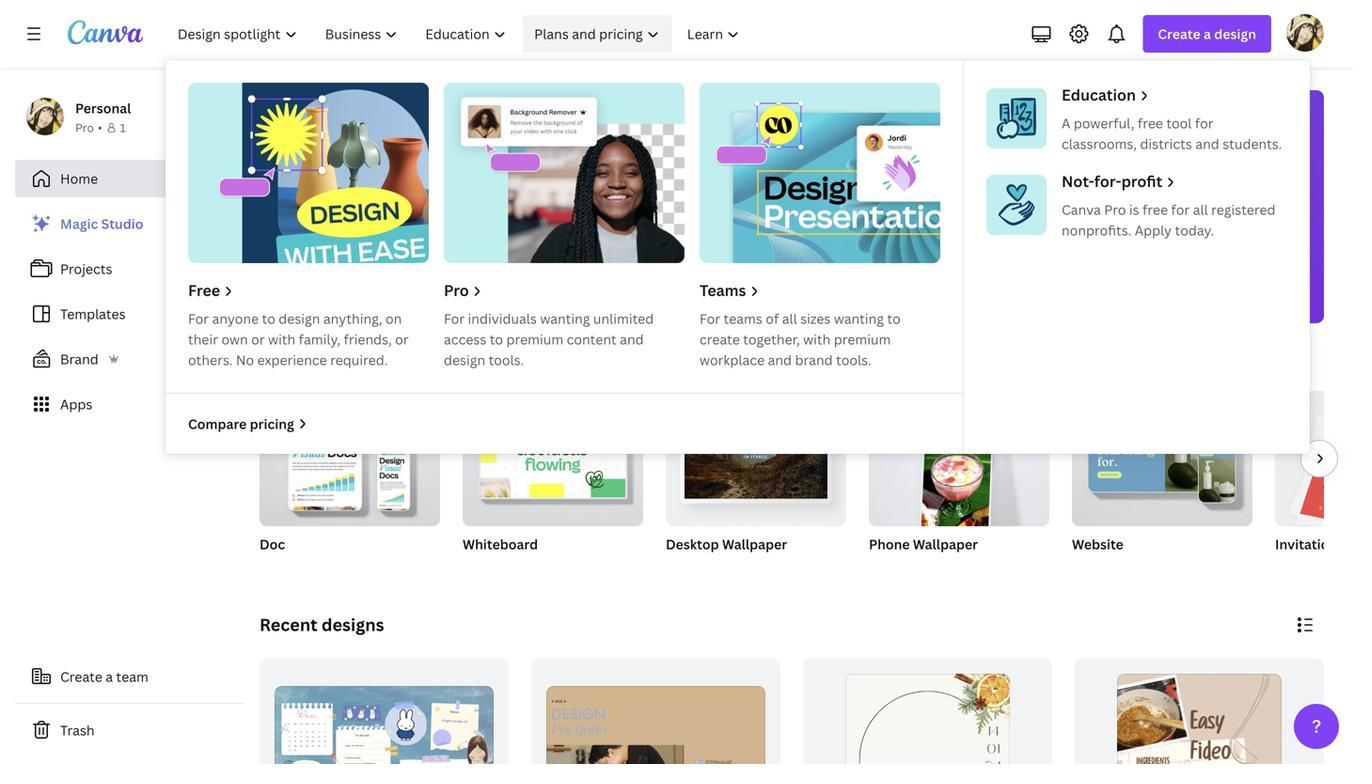 Task type: locate. For each thing, give the bounding box(es) containing it.
phone wallpaper group
[[869, 391, 1050, 577]]

for for teams
[[700, 310, 721, 328]]

all inside 'for teams of all sizes wanting to create together, with premium workplace and brand tools.'
[[782, 310, 797, 328]]

0 horizontal spatial premium
[[506, 331, 564, 348]]

and down unlimited
[[620, 331, 644, 348]]

compare pricing link
[[188, 414, 309, 435]]

1 horizontal spatial tools.
[[836, 351, 872, 369]]

0 horizontal spatial create
[[60, 668, 102, 686]]

phone wallpaper
[[869, 536, 978, 553]]

1 vertical spatial a
[[106, 668, 113, 686]]

design inside dropdown button
[[1214, 25, 1257, 43]]

create inside create a team button
[[60, 668, 102, 686]]

and inside a powerful, free tool for classrooms, districts and students.
[[1196, 135, 1220, 153]]

for inside a powerful, free tool for classrooms, districts and students.
[[1195, 114, 1214, 132]]

1 horizontal spatial wanting
[[834, 310, 884, 328]]

will
[[673, 112, 721, 153]]

whiteboard group
[[463, 391, 643, 577]]

premium inside 'for teams of all sizes wanting to create together, with premium workplace and brand tools.'
[[834, 331, 891, 348]]

print products
[[963, 293, 1042, 308]]

wanting up content
[[540, 310, 590, 328]]

to inside 'for teams of all sizes wanting to create together, with premium workplace and brand tools.'
[[887, 310, 901, 328]]

workplace
[[700, 351, 765, 369]]

1 vertical spatial create
[[60, 668, 102, 686]]

wallpaper right "phone"
[[913, 536, 978, 553]]

1 vertical spatial all
[[782, 310, 797, 328]]

design
[[1214, 25, 1257, 43], [789, 112, 885, 153], [279, 310, 320, 328], [444, 351, 485, 369]]

0 horizontal spatial for
[[188, 310, 209, 328]]

group for phone wallpaper
[[869, 391, 1050, 538]]

print products button
[[963, 226, 1042, 324]]

free up 'apply'
[[1143, 201, 1168, 219]]

you
[[260, 353, 290, 376]]

2 wanting from the left
[[834, 310, 884, 328]]

plans and pricing
[[534, 25, 643, 43]]

1 for from the left
[[188, 310, 209, 328]]

with
[[268, 331, 296, 348], [803, 331, 831, 348]]

and inside dropdown button
[[572, 25, 596, 43]]

1 horizontal spatial a
[[1204, 25, 1211, 43]]

compare pricing
[[188, 415, 294, 433]]

free up districts
[[1138, 114, 1163, 132]]

with down sizes
[[803, 331, 831, 348]]

1 tools. from the left
[[489, 351, 524, 369]]

pro up access
[[444, 280, 469, 300]]

presentations button
[[648, 226, 725, 324]]

1 horizontal spatial wallpaper
[[913, 536, 978, 553]]

brand
[[795, 351, 833, 369]]

2 with from the left
[[803, 331, 831, 348]]

with inside 'for teams of all sizes wanting to create together, with premium workplace and brand tools.'
[[803, 331, 831, 348]]

for inside for anyone to design anything, on their own or with family, friends, or others. no experience required.
[[188, 310, 209, 328]]

with inside for anyone to design anything, on their own or with family, friends, or others. no experience required.
[[268, 331, 296, 348]]

plans and pricing button
[[522, 15, 672, 53]]

apps
[[60, 395, 93, 413]]

0 horizontal spatial for
[[1171, 201, 1190, 219]]

pricing right compare
[[250, 415, 294, 433]]

premium
[[506, 331, 564, 348], [834, 331, 891, 348]]

and right plans
[[572, 25, 596, 43]]

a inside create a design dropdown button
[[1204, 25, 1211, 43]]

tool
[[1167, 114, 1192, 132]]

create a design button
[[1143, 15, 1272, 53]]

tools.
[[489, 351, 524, 369], [836, 351, 872, 369]]

for inside 'for teams of all sizes wanting to create together, with premium workplace and brand tools.'
[[700, 310, 721, 328]]

0 horizontal spatial pricing
[[250, 415, 294, 433]]

1 vertical spatial pricing
[[250, 415, 294, 433]]

0 horizontal spatial pro
[[75, 120, 94, 135]]

1 horizontal spatial for
[[444, 310, 465, 328]]

plans
[[534, 25, 569, 43]]

magic studio link
[[15, 205, 245, 243]]

wallpaper inside group
[[722, 536, 787, 553]]

1 vertical spatial for
[[1171, 201, 1190, 219]]

for right tool
[[1195, 114, 1214, 132]]

0 horizontal spatial all
[[782, 310, 797, 328]]

free inside canva pro is free for all registered nonprofits. apply today.
[[1143, 201, 1168, 219]]

to inside for individuals wanting unlimited access to premium content and design tools.
[[490, 331, 503, 348]]

own
[[221, 331, 248, 348]]

0 horizontal spatial tools.
[[489, 351, 524, 369]]

wanting
[[540, 310, 590, 328], [834, 310, 884, 328]]

a inside create a team button
[[106, 668, 113, 686]]

tools. right brand
[[836, 351, 872, 369]]

for for education
[[1195, 114, 1214, 132]]

3 for from the left
[[700, 310, 721, 328]]

all up 'today.'
[[1193, 201, 1208, 219]]

wanting right sizes
[[834, 310, 884, 328]]

1 with from the left
[[268, 331, 296, 348]]

group for whiteboard
[[463, 391, 643, 527]]

pro left is
[[1104, 201, 1126, 219]]

0 vertical spatial pricing
[[599, 25, 643, 43]]

a for design
[[1204, 25, 1211, 43]]

presentations
[[648, 293, 725, 308]]

create up tool
[[1158, 25, 1201, 43]]

for
[[188, 310, 209, 328], [444, 310, 465, 328], [700, 310, 721, 328]]

0 vertical spatial a
[[1204, 25, 1211, 43]]

wallpaper inside group
[[913, 536, 978, 553]]

to right sizes
[[887, 310, 901, 328]]

for up their in the left of the page
[[188, 310, 209, 328]]

group for website
[[1072, 391, 1253, 527]]

or
[[251, 331, 265, 348], [395, 331, 409, 348]]

0 vertical spatial free
[[1138, 114, 1163, 132]]

on
[[386, 310, 402, 328]]

1 horizontal spatial pro
[[444, 280, 469, 300]]

doc group
[[260, 391, 440, 577]]

2 for from the left
[[444, 310, 465, 328]]

stephanie aranda image
[[1287, 14, 1324, 51]]

2 horizontal spatial pro
[[1104, 201, 1126, 219]]

all right of
[[782, 310, 797, 328]]

0 horizontal spatial or
[[251, 331, 265, 348]]

for for free
[[188, 310, 209, 328]]

trash
[[60, 722, 95, 740]]

wallpaper for desktop wallpaper
[[722, 536, 787, 553]]

for up create at the right
[[700, 310, 721, 328]]

design inside for anyone to design anything, on their own or with family, friends, or others. no experience required.
[[279, 310, 320, 328]]

with up the experience
[[268, 331, 296, 348]]

you might want to try...
[[260, 353, 449, 376]]

list
[[15, 205, 245, 423]]

try...
[[412, 353, 449, 376]]

2 vertical spatial pro
[[444, 280, 469, 300]]

teams
[[700, 280, 746, 300]]

6 group from the left
[[1275, 391, 1354, 527]]

0 horizontal spatial wallpaper
[[722, 536, 787, 553]]

1 horizontal spatial pricing
[[599, 25, 643, 43]]

create
[[700, 331, 740, 348]]

0 horizontal spatial a
[[106, 668, 113, 686]]

0 vertical spatial for
[[1195, 114, 1214, 132]]

group for invitation (po
[[1275, 391, 1354, 527]]

wallpaper
[[722, 536, 787, 553], [913, 536, 978, 553]]

create left team
[[60, 668, 102, 686]]

pro for pro •
[[75, 120, 94, 135]]

1 group from the left
[[260, 391, 440, 527]]

2 group from the left
[[463, 391, 643, 527]]

None search field
[[510, 175, 1074, 213]]

pro •
[[75, 120, 102, 135]]

students.
[[1223, 135, 1282, 153]]

design right you
[[789, 112, 885, 153]]

friends,
[[344, 331, 392, 348]]

1 wallpaper from the left
[[722, 536, 787, 553]]

0 vertical spatial pro
[[75, 120, 94, 135]]

2 horizontal spatial for
[[700, 310, 721, 328]]

design up family,
[[279, 310, 320, 328]]

studio
[[101, 215, 143, 233]]

0 horizontal spatial with
[[268, 331, 296, 348]]

1 wanting from the left
[[540, 310, 590, 328]]

4 group from the left
[[869, 391, 1050, 538]]

for teams of all sizes wanting to create together, with premium workplace and brand tools.
[[700, 310, 901, 369]]

anything,
[[323, 310, 382, 328]]

apply
[[1135, 221, 1172, 239]]

design left stephanie aranda icon
[[1214, 25, 1257, 43]]

0 horizontal spatial wanting
[[540, 310, 590, 328]]

pricing
[[599, 25, 643, 43], [250, 415, 294, 433]]

1 horizontal spatial with
[[803, 331, 831, 348]]

all
[[1193, 201, 1208, 219], [782, 310, 797, 328]]

today?
[[892, 112, 997, 153]]

0 vertical spatial all
[[1193, 201, 1208, 219]]

2 wallpaper from the left
[[913, 536, 978, 553]]

to down individuals
[[490, 331, 503, 348]]

create inside create a design dropdown button
[[1158, 25, 1201, 43]]

tools. down individuals
[[489, 351, 524, 369]]

and down together,
[[768, 351, 792, 369]]

1 horizontal spatial create
[[1158, 25, 1201, 43]]

brand
[[60, 350, 99, 368]]

1 horizontal spatial premium
[[834, 331, 891, 348]]

for inside canva pro is free for all registered nonprofits. apply today.
[[1171, 201, 1190, 219]]

invitation (po
[[1275, 536, 1354, 553]]

to right "anyone"
[[262, 310, 275, 328]]

wanting inside 'for teams of all sizes wanting to create together, with premium workplace and brand tools.'
[[834, 310, 884, 328]]

1 vertical spatial free
[[1143, 201, 1168, 219]]

1 horizontal spatial for
[[1195, 114, 1214, 132]]

wallpaper right the desktop
[[722, 536, 787, 553]]

or right own
[[251, 331, 265, 348]]

free inside a powerful, free tool for classrooms, districts and students.
[[1138, 114, 1163, 132]]

or down on
[[395, 331, 409, 348]]

2 premium from the left
[[834, 331, 891, 348]]

1 horizontal spatial or
[[395, 331, 409, 348]]

social
[[757, 293, 790, 308]]

whiteboard
[[463, 536, 538, 553]]

not-for-profit
[[1062, 171, 1163, 191]]

2 tools. from the left
[[836, 351, 872, 369]]

with for teams
[[803, 331, 831, 348]]

1 horizontal spatial all
[[1193, 201, 1208, 219]]

team
[[116, 668, 148, 686]]

docs button
[[453, 226, 498, 324]]

design down access
[[444, 351, 485, 369]]

and right districts
[[1196, 135, 1220, 153]]

1 premium from the left
[[506, 331, 564, 348]]

for inside for individuals wanting unlimited access to premium content and design tools.
[[444, 310, 465, 328]]

templates link
[[15, 295, 245, 333]]

pro left •
[[75, 120, 94, 135]]

compare
[[188, 415, 247, 433]]

0 vertical spatial create
[[1158, 25, 1201, 43]]

5 group from the left
[[1072, 391, 1253, 527]]

tools. inside for individuals wanting unlimited access to premium content and design tools.
[[489, 351, 524, 369]]

for up 'today.'
[[1171, 201, 1190, 219]]

pro
[[75, 120, 94, 135], [1104, 201, 1126, 219], [444, 280, 469, 300]]

for up access
[[444, 310, 465, 328]]

group
[[260, 391, 440, 527], [463, 391, 643, 527], [666, 391, 846, 527], [869, 391, 1050, 538], [1072, 391, 1253, 527], [1275, 391, 1354, 527]]

pricing right plans
[[599, 25, 643, 43]]

1 vertical spatial pro
[[1104, 201, 1126, 219]]



Task type: vqa. For each thing, say whether or not it's contained in the screenshot.


Task type: describe. For each thing, give the bounding box(es) containing it.
their
[[188, 331, 218, 348]]

pricing inside dropdown button
[[599, 25, 643, 43]]

•
[[98, 120, 102, 135]]

canva
[[1062, 201, 1101, 219]]

family,
[[299, 331, 341, 348]]

home
[[60, 170, 98, 188]]

and inside for individuals wanting unlimited access to premium content and design tools.
[[620, 331, 644, 348]]

tools. inside 'for teams of all sizes wanting to create together, with premium workplace and brand tools.'
[[836, 351, 872, 369]]

pro for pro
[[444, 280, 469, 300]]

premium inside for individuals wanting unlimited access to premium content and design tools.
[[506, 331, 564, 348]]

individuals
[[468, 310, 537, 328]]

docs
[[462, 293, 490, 308]]

content
[[567, 331, 617, 348]]

registered
[[1212, 201, 1276, 219]]

to inside for anyone to design anything, on their own or with family, friends, or others. no experience required.
[[262, 310, 275, 328]]

a for team
[[106, 668, 113, 686]]

with for free
[[268, 331, 296, 348]]

recent
[[260, 614, 318, 637]]

apps link
[[15, 386, 245, 423]]

all inside canva pro is free for all registered nonprofits. apply today.
[[1193, 201, 1208, 219]]

a powerful, free tool for classrooms, districts and students.
[[1062, 114, 1282, 153]]

education
[[1062, 85, 1136, 105]]

of
[[766, 310, 779, 328]]

profit
[[1122, 171, 1163, 191]]

pricing inside menu
[[250, 415, 294, 433]]

doc
[[260, 536, 285, 553]]

top level navigation element
[[166, 15, 1310, 454]]

today.
[[1175, 221, 1214, 239]]

list containing magic studio
[[15, 205, 245, 423]]

to left the try...
[[391, 353, 408, 376]]

(po
[[1341, 536, 1354, 553]]

website
[[1072, 536, 1124, 553]]

not-
[[1062, 171, 1095, 191]]

wallpaper for phone wallpaper
[[913, 536, 978, 553]]

a
[[1062, 114, 1071, 132]]

sizes
[[801, 310, 831, 328]]

teams
[[724, 310, 763, 328]]

projects
[[60, 260, 112, 278]]

desktop wallpaper group
[[666, 391, 846, 577]]

for for not-for-profit
[[1171, 201, 1190, 219]]

for individuals wanting unlimited access to premium content and design tools.
[[444, 310, 654, 369]]

designs
[[322, 614, 384, 637]]

is
[[1129, 201, 1140, 219]]

plans and pricing menu
[[166, 60, 1310, 454]]

anyone
[[212, 310, 259, 328]]

canva pro is free for all registered nonprofits. apply today.
[[1062, 201, 1276, 239]]

create a design
[[1158, 25, 1257, 43]]

for anyone to design anything, on their own or with family, friends, or others. no experience required.
[[188, 310, 409, 369]]

magic studio
[[60, 215, 143, 233]]

create for create a team
[[60, 668, 102, 686]]

print
[[963, 293, 990, 308]]

1
[[120, 120, 126, 135]]

districts
[[1140, 135, 1192, 153]]

invitation (portrait) group
[[1275, 391, 1354, 577]]

recent designs
[[260, 614, 384, 637]]

unlimited
[[593, 310, 654, 328]]

experience
[[257, 351, 327, 369]]

what
[[587, 112, 666, 153]]

required.
[[330, 351, 388, 369]]

templates
[[60, 305, 126, 323]]

desktop wallpaper
[[666, 536, 787, 553]]

might
[[294, 353, 342, 376]]

for-
[[1095, 171, 1122, 191]]

products
[[993, 293, 1042, 308]]

create for create a design
[[1158, 25, 1201, 43]]

others.
[[188, 351, 233, 369]]

3 group from the left
[[666, 391, 846, 527]]

media
[[793, 293, 827, 308]]

nonprofits.
[[1062, 221, 1132, 239]]

for for pro
[[444, 310, 465, 328]]

design inside for individuals wanting unlimited access to premium content and design tools.
[[444, 351, 485, 369]]

access
[[444, 331, 487, 348]]

no
[[236, 351, 254, 369]]

desktop
[[666, 536, 719, 553]]

powerful,
[[1074, 114, 1135, 132]]

magic
[[60, 215, 98, 233]]

home link
[[15, 160, 245, 198]]

classrooms,
[[1062, 135, 1137, 153]]

wanting inside for individuals wanting unlimited access to premium content and design tools.
[[540, 310, 590, 328]]

personal
[[75, 99, 131, 117]]

group for doc
[[260, 391, 440, 527]]

trash link
[[15, 712, 245, 750]]

website group
[[1072, 391, 1253, 577]]

1 or from the left
[[251, 331, 265, 348]]

create a team
[[60, 668, 148, 686]]

projects link
[[15, 250, 245, 288]]

social media button
[[757, 226, 827, 324]]

2 or from the left
[[395, 331, 409, 348]]

and inside 'for teams of all sizes wanting to create together, with premium workplace and brand tools.'
[[768, 351, 792, 369]]

brand link
[[15, 340, 245, 378]]

pro inside canva pro is free for all registered nonprofits. apply today.
[[1104, 201, 1126, 219]]

phone
[[869, 536, 910, 553]]

what will you design today?
[[587, 112, 997, 153]]

invitation
[[1275, 536, 1338, 553]]

social media
[[757, 293, 827, 308]]



